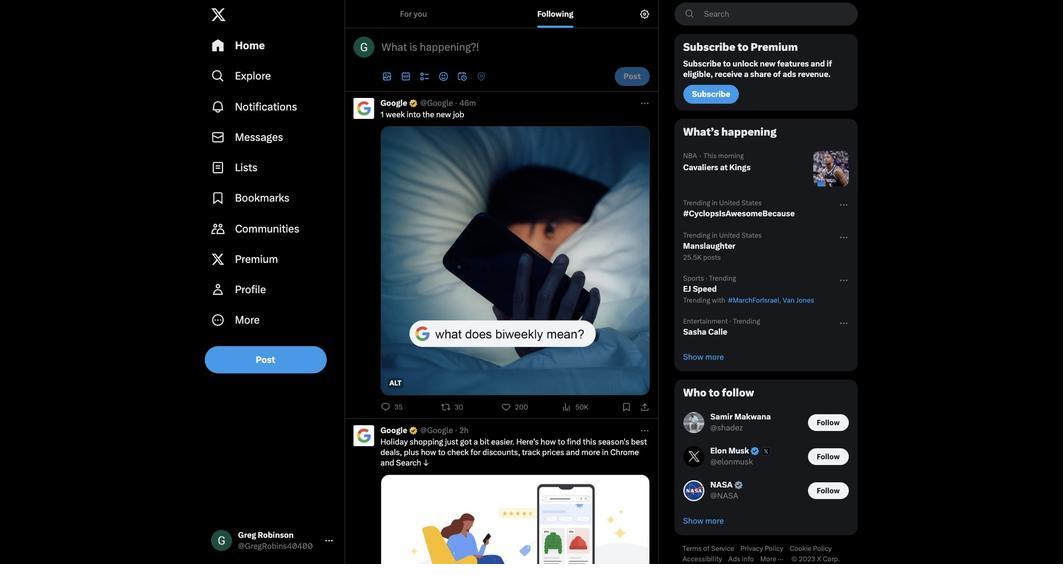 Task type: vqa. For each thing, say whether or not it's contained in the screenshot.
For you 'link'
yes



Task type: locate. For each thing, give the bounding box(es) containing it.
subscribe for subscribe to premium
[[684, 41, 736, 53]]

communities link
[[205, 214, 340, 244]]

in up #cyclopsisawesomebecause
[[712, 199, 718, 207]]

in inside trending in united states #cyclopsisawesomebecause
[[712, 199, 718, 207]]

elon musk
[[711, 446, 750, 456]]

0 horizontal spatial how
[[421, 448, 436, 457]]

and down deals,
[[381, 458, 395, 468]]

google up week
[[381, 99, 408, 108]]

3 follow button from the top
[[808, 482, 849, 499]]

trending inside trending in united states #cyclopsisawesomebecause
[[684, 199, 711, 207]]

@google link up the
[[420, 98, 453, 108]]

2 vertical spatial follow button
[[808, 482, 849, 499]]

1 show from the top
[[684, 353, 704, 362]]

0 vertical spatial new
[[760, 59, 776, 69]]

1 vertical spatial united
[[720, 232, 740, 239]]

how up the prices
[[541, 438, 556, 447]]

makwana
[[735, 412, 771, 422]]

1 vertical spatial @google
[[420, 426, 453, 435]]

1 vertical spatial show more
[[684, 517, 724, 526]]

0 horizontal spatial premium
[[235, 253, 278, 266]]

verified account image inside "elon musk" link
[[751, 447, 760, 456]]

200
[[515, 403, 529, 411]]

1 vertical spatial more button
[[761, 556, 792, 564]]

0 horizontal spatial verified account image
[[409, 98, 418, 108]]

2 show from the top
[[684, 517, 704, 526]]

1 vertical spatial show more link
[[675, 508, 857, 535]]

@google link for into
[[420, 98, 453, 108]]

0 vertical spatial @google
[[420, 99, 453, 108]]

and inside the subscribe to unlock new features and if eligible, receive a share of ads revenue.
[[811, 59, 825, 69]]

1 horizontal spatial premium
[[751, 41, 798, 53]]

0 vertical spatial verified account image
[[409, 98, 418, 108]]

of up accessibility link
[[704, 545, 710, 553]]

states up #cyclopsisawesomebecause
[[742, 199, 762, 207]]

0 vertical spatial and
[[811, 59, 825, 69]]

and down find
[[566, 448, 580, 457]]

new inside home timeline element
[[436, 110, 451, 119]]

more
[[706, 353, 724, 362], [582, 448, 600, 457], [706, 517, 724, 526]]

post
[[624, 72, 641, 81], [256, 354, 275, 365]]

trending up speed
[[709, 275, 737, 282]]

show more link up privacy policy link
[[675, 508, 857, 535]]

· left 2h
[[455, 426, 458, 435]]

in inside holiday shopping just got a bit easier. here's how to find this season's best deals, plus how to check for discounts, track prices and more in chrome and search ↓
[[602, 448, 609, 457]]

2 follow button from the top
[[808, 448, 849, 465]]

policy inside privacy policy link
[[765, 545, 784, 553]]

1 policy from the left
[[765, 545, 784, 553]]

0 horizontal spatial a
[[474, 438, 478, 447]]

verified account image right musk
[[751, 447, 760, 456]]

1 google from the top
[[381, 99, 408, 108]]

states inside trending in united states manslaughter 25.5k posts
[[742, 232, 762, 239]]

@google up the
[[420, 99, 453, 108]]

Search search field
[[675, 2, 858, 25]]

2 show more from the top
[[684, 517, 724, 526]]

0 vertical spatial show more
[[684, 353, 724, 362]]

#marchforisrael link
[[727, 297, 780, 304]]

0 horizontal spatial more
[[235, 314, 260, 327]]

0 vertical spatial premium
[[751, 41, 798, 53]]

more down privacy policy link
[[761, 556, 777, 563]]

more inside who to follow section
[[706, 517, 724, 526]]

states for #cyclopsisawesomebecause
[[742, 199, 762, 207]]

subscribe inside the subscribe to unlock new features and if eligible, receive a share of ads revenue.
[[684, 59, 722, 69]]

speed
[[693, 285, 717, 294]]

0 vertical spatial a
[[744, 70, 749, 79]]

samir makwana link
[[711, 412, 771, 423]]

1 vertical spatial subscribe
[[684, 59, 722, 69]]

0 vertical spatial @google link
[[420, 98, 453, 108]]

policy up x
[[814, 545, 832, 553]]

0 vertical spatial follow button
[[808, 414, 849, 431]]

nba · this morning cavaliers at kings
[[684, 151, 751, 172]]

you
[[414, 9, 427, 19]]

verified account image inside google "link"
[[409, 426, 418, 436]]

2 google link from the top
[[381, 425, 418, 436]]

the
[[423, 110, 435, 119]]

in inside trending in united states manslaughter 25.5k posts
[[712, 232, 718, 239]]

0 horizontal spatial post
[[256, 354, 275, 365]]

info
[[742, 556, 754, 563]]

manslaughter
[[684, 242, 736, 251]]

premium up features
[[751, 41, 798, 53]]

0 vertical spatial united
[[720, 199, 740, 207]]

post button
[[615, 67, 650, 86]]

greg
[[238, 531, 256, 540]]

following link
[[482, 0, 629, 28]]

find
[[567, 438, 581, 447]]

for
[[471, 448, 481, 457]]

a inside holiday shopping just got a bit easier. here's how to find this season's best deals, plus how to check for discounts, track prices and more in chrome and search ↓
[[474, 438, 478, 447]]

show up terms
[[684, 517, 704, 526]]

alt
[[390, 379, 402, 387]]

more button down profile
[[205, 305, 340, 336]]

best
[[631, 438, 647, 447]]

30
[[455, 403, 464, 411]]

new inside the subscribe to unlock new features and if eligible, receive a share of ads revenue.
[[760, 59, 776, 69]]

0 vertical spatial show more link
[[675, 344, 857, 371]]

verified account image up into
[[409, 98, 418, 108]]

0 vertical spatial post
[[624, 72, 641, 81]]

2 horizontal spatial and
[[811, 59, 825, 69]]

0 vertical spatial google link
[[381, 98, 418, 108]]

follow for @nasa
[[817, 487, 840, 495]]

2 united from the top
[[720, 232, 740, 239]]

1 horizontal spatial a
[[744, 70, 749, 79]]

premium up profile
[[235, 253, 278, 266]]

@google up shopping
[[420, 426, 453, 435]]

1 horizontal spatial verified account image
[[751, 447, 760, 456]]

1 vertical spatial tab list
[[376, 66, 609, 87]]

0 vertical spatial tab list
[[345, 0, 629, 28]]

1 vertical spatial show
[[684, 517, 704, 526]]

of left ads
[[774, 70, 781, 79]]

google up holiday
[[381, 426, 408, 435]]

verified account image
[[409, 98, 418, 108], [751, 447, 760, 456]]

lists
[[235, 161, 258, 174]]

show more up terms of service
[[684, 517, 724, 526]]

verified account image inside google "link"
[[409, 98, 418, 108]]

states down #cyclopsisawesomebecause
[[742, 232, 762, 239]]

· right entertainment
[[730, 318, 732, 325]]

to up receive
[[723, 59, 731, 69]]

trending down the cavaliers
[[684, 199, 711, 207]]

0 vertical spatial in
[[712, 199, 718, 207]]

1 vertical spatial follow
[[817, 453, 840, 461]]

service
[[712, 545, 735, 553]]

who to follow section
[[675, 380, 857, 535]]

2 vertical spatial follow
[[817, 487, 840, 495]]

cookie policy accessibility
[[683, 545, 832, 563]]

1
[[381, 110, 384, 119]]

0 vertical spatial states
[[742, 199, 762, 207]]

post for post link
[[256, 354, 275, 365]]

elon musk link
[[711, 446, 772, 457]]

google for 1
[[381, 99, 408, 108]]

show down sasha
[[684, 353, 704, 362]]

tab list up 46m
[[376, 66, 609, 87]]

to for follow
[[709, 387, 720, 399]]

@shadez
[[711, 423, 743, 433]]

1 vertical spatial google
[[381, 426, 408, 435]]

show inside who to follow section
[[684, 517, 704, 526]]

more down this
[[582, 448, 600, 457]]

35 replies, 30 reposts, 200 likes, 5 bookmarks, 50197 views group
[[381, 402, 650, 412]]

1 vertical spatial states
[[742, 232, 762, 239]]

2 vertical spatial more
[[706, 517, 724, 526]]

· inside sports · trending ej speed trending with #marchforisrael , van jones
[[706, 275, 708, 282]]

2 follow from the top
[[817, 453, 840, 461]]

discounts,
[[483, 448, 521, 457]]

1 vertical spatial follow button
[[808, 448, 849, 465]]

1 vertical spatial of
[[704, 545, 710, 553]]

1 vertical spatial a
[[474, 438, 478, 447]]

0 vertical spatial google
[[381, 99, 408, 108]]

· for entertainment · trending sasha calle
[[730, 318, 732, 325]]

1 vertical spatial verified account image
[[734, 481, 744, 490]]

·
[[455, 99, 458, 108], [700, 151, 702, 161], [706, 275, 708, 282], [730, 318, 732, 325], [455, 426, 458, 435]]

1 horizontal spatial of
[[774, 70, 781, 79]]

1 horizontal spatial more button
[[761, 556, 792, 564]]

0 vertical spatial subscribe
[[684, 41, 736, 53]]

· up speed
[[706, 275, 708, 282]]

more down @nasa
[[706, 517, 724, 526]]

subscribe
[[684, 41, 736, 53], [684, 59, 722, 69], [692, 90, 731, 99]]

messages
[[235, 131, 283, 144]]

1 vertical spatial how
[[421, 448, 436, 457]]

· inside nba · this morning cavaliers at kings
[[700, 151, 702, 161]]

trending up manslaughter
[[684, 232, 711, 239]]

verified account image up shopping
[[409, 426, 418, 436]]

2 vertical spatial and
[[381, 458, 395, 468]]

kings
[[730, 163, 751, 172]]

more button
[[205, 305, 340, 336], [761, 556, 792, 564]]

post for post button at the top right
[[624, 72, 641, 81]]

who to follow
[[684, 387, 755, 399]]

got
[[460, 438, 472, 447]]

to right who
[[709, 387, 720, 399]]

robinson
[[258, 531, 294, 540]]

46m link
[[460, 98, 476, 108]]

· inside entertainment · trending sasha calle
[[730, 318, 732, 325]]

Search query text field
[[698, 3, 857, 25]]

lists link
[[205, 152, 340, 183]]

1 @google from the top
[[420, 99, 453, 108]]

to up unlock
[[738, 41, 749, 53]]

cookie policy link
[[790, 545, 839, 553]]

states inside trending in united states #cyclopsisawesomebecause
[[742, 199, 762, 207]]

to inside section
[[709, 387, 720, 399]]

1 horizontal spatial more
[[761, 556, 777, 563]]

what's happening
[[684, 126, 777, 138]]

trending in united states manslaughter 25.5k posts
[[684, 232, 762, 261]]

tab list
[[345, 0, 629, 28], [376, 66, 609, 87]]

show more
[[684, 353, 724, 362], [684, 517, 724, 526]]

home link
[[205, 30, 340, 61]]

united for #cyclopsisawesomebecause
[[720, 199, 740, 207]]

3 follow from the top
[[817, 487, 840, 495]]

1 united from the top
[[720, 199, 740, 207]]

in for manslaughter
[[712, 232, 718, 239]]

1 vertical spatial @google link
[[420, 425, 453, 436]]

0 horizontal spatial new
[[436, 110, 451, 119]]

1 horizontal spatial verified account image
[[734, 481, 744, 490]]

to left find
[[558, 438, 565, 447]]

google link up week
[[381, 98, 418, 108]]

0 vertical spatial verified account image
[[409, 426, 418, 436]]

#marchforisrael
[[728, 297, 780, 304]]

2 policy from the left
[[814, 545, 832, 553]]

1 vertical spatial and
[[566, 448, 580, 457]]

jones
[[797, 297, 815, 304]]

and up revenue.
[[811, 59, 825, 69]]

1 vertical spatial in
[[712, 232, 718, 239]]

1 horizontal spatial policy
[[814, 545, 832, 553]]

how down shopping
[[421, 448, 436, 457]]

1 vertical spatial premium
[[235, 253, 278, 266]]

0 vertical spatial how
[[541, 438, 556, 447]]

verified account image for elon musk
[[751, 447, 760, 456]]

more button down privacy policy link
[[761, 556, 792, 564]]

· for nba · this morning cavaliers at kings
[[700, 151, 702, 161]]

2 vertical spatial in
[[602, 448, 609, 457]]

0 horizontal spatial of
[[704, 545, 710, 553]]

show more link up follow
[[675, 344, 857, 371]]

2 @google from the top
[[420, 426, 453, 435]]

1 vertical spatial new
[[436, 110, 451, 119]]

terms of service
[[683, 545, 735, 553]]

in for #cyclopsisawesomebecause
[[712, 199, 718, 207]]

1 follow button from the top
[[808, 414, 849, 431]]

more down profile
[[235, 314, 260, 327]]

0 vertical spatial more
[[235, 314, 260, 327]]

ej
[[684, 285, 692, 294]]

united inside trending in united states #cyclopsisawesomebecause
[[720, 199, 740, 207]]

· left the this
[[700, 151, 702, 161]]

van
[[783, 297, 795, 304]]

a
[[744, 70, 749, 79], [474, 438, 478, 447]]

1 states from the top
[[742, 199, 762, 207]]

explore link
[[205, 61, 340, 91]]

receive
[[715, 70, 743, 79]]

new down the @google · 46m
[[436, 110, 451, 119]]

alt button
[[387, 378, 404, 389]]

united up manslaughter
[[720, 232, 740, 239]]

1 google link from the top
[[381, 98, 418, 108]]

1 horizontal spatial and
[[566, 448, 580, 457]]

· left 46m
[[455, 99, 458, 108]]

primary navigation
[[205, 30, 340, 336]]

in up manslaughter
[[712, 232, 718, 239]]

more down calle
[[706, 353, 724, 362]]

in down season's
[[602, 448, 609, 457]]

policy right privacy
[[765, 545, 784, 553]]

trending inside entertainment · trending sasha calle
[[733, 318, 760, 325]]

morning
[[719, 152, 744, 160]]

@google for just
[[420, 426, 453, 435]]

1 vertical spatial post
[[256, 354, 275, 365]]

1 horizontal spatial new
[[760, 59, 776, 69]]

subscribe link
[[684, 85, 740, 104]]

unlock
[[733, 59, 759, 69]]

with
[[712, 297, 726, 304]]

1 vertical spatial google link
[[381, 425, 418, 436]]

@shadez link
[[711, 423, 743, 433]]

1 vertical spatial verified account image
[[751, 447, 760, 456]]

google link
[[381, 98, 418, 108], [381, 425, 418, 436]]

united up #cyclopsisawesomebecause
[[720, 199, 740, 207]]

greg robinson @gregrobins40400
[[238, 531, 313, 551]]

· for @google · 46m
[[455, 99, 458, 108]]

@google link up shopping
[[420, 425, 453, 436]]

tab list up the post text 'text field'
[[345, 0, 629, 28]]

a left bit
[[474, 438, 478, 447]]

entertainment · trending sasha calle
[[684, 318, 760, 337]]

ads
[[729, 556, 741, 563]]

1 @google link from the top
[[420, 98, 453, 108]]

verified account image inside nasa link
[[734, 481, 744, 490]]

more inside footer navigation
[[761, 556, 777, 563]]

verified account image right nasa
[[734, 481, 744, 490]]

1 vertical spatial more
[[582, 448, 600, 457]]

new up share
[[760, 59, 776, 69]]

0 vertical spatial show
[[684, 353, 704, 362]]

· for @google · 2h
[[455, 426, 458, 435]]

more
[[235, 314, 260, 327], [761, 556, 777, 563]]

0 horizontal spatial more button
[[205, 305, 340, 336]]

follow for @elonmusk
[[817, 453, 840, 461]]

post link
[[205, 346, 327, 373]]

verified account image
[[409, 426, 418, 436], [734, 481, 744, 490]]

Post text text field
[[382, 40, 649, 54]]

1 horizontal spatial post
[[624, 72, 641, 81]]

30 button
[[441, 402, 468, 412]]

2 @google link from the top
[[420, 425, 453, 436]]

features
[[778, 59, 809, 69]]

@nasa link
[[711, 491, 739, 502]]

policy inside "cookie policy accessibility"
[[814, 545, 832, 553]]

to inside the subscribe to unlock new features and if eligible, receive a share of ads revenue.
[[723, 59, 731, 69]]

nasa link
[[711, 480, 744, 491]]

2 states from the top
[[742, 232, 762, 239]]

show more link
[[675, 344, 857, 371], [675, 508, 857, 535]]

0 vertical spatial of
[[774, 70, 781, 79]]

a down unlock
[[744, 70, 749, 79]]

trending down the #marchforisrael link
[[733, 318, 760, 325]]

0 horizontal spatial and
[[381, 458, 395, 468]]

0 horizontal spatial policy
[[765, 545, 784, 553]]

0 vertical spatial follow
[[817, 418, 840, 427]]

1 vertical spatial more
[[761, 556, 777, 563]]

post inside button
[[624, 72, 641, 81]]

2h link
[[460, 425, 469, 436]]

2 google from the top
[[381, 426, 408, 435]]

200 button
[[501, 402, 533, 412]]

show more down sasha
[[684, 353, 724, 362]]

to for unlock
[[723, 59, 731, 69]]

google link up holiday
[[381, 425, 418, 436]]

0 horizontal spatial verified account image
[[409, 426, 418, 436]]

united inside trending in united states manslaughter 25.5k posts
[[720, 232, 740, 239]]



Task type: describe. For each thing, give the bounding box(es) containing it.
if
[[827, 59, 832, 69]]

nasa
[[711, 481, 733, 490]]

footer navigation
[[675, 544, 858, 564]]

at
[[720, 163, 728, 172]]

explore
[[235, 70, 271, 82]]

verified account image for nasa
[[734, 481, 744, 490]]

@google · 46m
[[420, 99, 476, 108]]

track
[[522, 448, 541, 457]]

samir makwana @shadez
[[711, 412, 771, 433]]

bookmarks link
[[205, 183, 340, 214]]

privacy policy link
[[741, 545, 790, 553]]

subscribe to premium section
[[675, 35, 857, 110]]

profile link
[[205, 275, 340, 305]]

2 show more link from the top
[[675, 508, 857, 535]]

more button inside footer navigation
[[761, 556, 792, 564]]

notifications
[[235, 100, 297, 113]]

,
[[780, 297, 782, 304]]

communities
[[235, 222, 300, 235]]

posts
[[704, 254, 721, 261]]

share
[[751, 70, 772, 79]]

google link for week
[[381, 98, 418, 108]]

holiday
[[381, 438, 408, 447]]

premium inside section
[[751, 41, 798, 53]]

this
[[704, 152, 717, 160]]

following
[[538, 9, 574, 19]]

follow button for @elonmusk
[[808, 448, 849, 465]]

what is happening?!
[[382, 41, 479, 53]]

35
[[395, 403, 403, 411]]

ads info
[[729, 556, 754, 563]]

is
[[410, 41, 418, 53]]

2h
[[460, 426, 469, 435]]

46m
[[460, 99, 476, 108]]

season's
[[598, 438, 630, 447]]

subscribe to premium
[[684, 41, 798, 53]]

messages link
[[205, 122, 340, 152]]

trending in united states #cyclopsisawesomebecause
[[684, 199, 795, 219]]

x
[[817, 556, 822, 563]]

sports · trending ej speed trending with #marchforisrael , van jones
[[684, 275, 815, 304]]

elon
[[711, 446, 727, 456]]

united for manslaughter
[[720, 232, 740, 239]]

verified account image for google
[[409, 426, 418, 436]]

trending down speed
[[684, 297, 711, 304]]

follow
[[722, 387, 755, 399]]

chrome
[[611, 448, 639, 457]]

show for 2nd show more link from the bottom of the page
[[684, 353, 704, 362]]

shopping
[[410, 438, 443, 447]]

google for holiday
[[381, 426, 408, 435]]

35 button
[[381, 402, 407, 412]]

50k link
[[562, 402, 593, 412]]

of inside footer navigation
[[704, 545, 710, 553]]

prices
[[543, 448, 565, 457]]

@elonmusk link
[[711, 457, 753, 467]]

cavaliers
[[684, 163, 719, 172]]

show for second show more link
[[684, 517, 704, 526]]

to for premium
[[738, 41, 749, 53]]

1 show more link from the top
[[675, 344, 857, 371]]

↓
[[423, 458, 429, 468]]

50k
[[576, 403, 589, 411]]

revenue.
[[798, 70, 831, 79]]

privacy
[[741, 545, 764, 553]]

more inside holiday shopping just got a bit easier. here's how to find this season's best deals, plus how to check for discounts, track prices and more in chrome and search ↓
[[582, 448, 600, 457]]

subscribe for subscribe to unlock new features and if eligible, receive a share of ads revenue.
[[684, 59, 722, 69]]

@google · 2h
[[420, 426, 469, 435]]

of inside the subscribe to unlock new features and if eligible, receive a share of ads revenue.
[[774, 70, 781, 79]]

plus
[[404, 448, 419, 457]]

1 follow from the top
[[817, 418, 840, 427]]

accessibility
[[683, 556, 722, 563]]

1 horizontal spatial how
[[541, 438, 556, 447]]

terms of service link
[[683, 545, 741, 553]]

premium inside 'primary' navigation
[[235, 253, 278, 266]]

profile
[[235, 284, 266, 296]]

ads info link
[[729, 556, 761, 564]]

just
[[445, 438, 459, 447]]

musk
[[729, 446, 750, 456]]

more inside 'primary' navigation
[[235, 314, 260, 327]]

home timeline element
[[345, 0, 658, 564]]

bit
[[480, 438, 490, 447]]

show more inside who to follow section
[[684, 517, 724, 526]]

into
[[407, 110, 421, 119]]

· for sports · trending ej speed trending with #marchforisrael , van jones
[[706, 275, 708, 282]]

deals,
[[381, 448, 402, 457]]

to down just
[[438, 448, 446, 457]]

@gregrobins40400
[[238, 542, 313, 551]]

0 vertical spatial more
[[706, 353, 724, 362]]

policy for cookie policy accessibility
[[814, 545, 832, 553]]

@nasa
[[711, 492, 739, 501]]

2 vertical spatial subscribe
[[692, 90, 731, 99]]

search
[[396, 458, 421, 468]]

follow button for @nasa
[[808, 482, 849, 499]]

who
[[684, 387, 707, 399]]

premium link
[[205, 244, 340, 275]]

policy for privacy policy
[[765, 545, 784, 553]]

1 show more from the top
[[684, 353, 724, 362]]

corp.
[[823, 556, 840, 563]]

nba
[[684, 152, 698, 160]]

© 2023 x corp.
[[792, 556, 840, 563]]

for you
[[400, 9, 427, 19]]

samir
[[711, 412, 733, 422]]

25.5k
[[684, 254, 702, 261]]

check
[[447, 448, 469, 457]]

@google link for just
[[420, 425, 453, 436]]

states for manslaughter
[[742, 232, 762, 239]]

privacy policy
[[741, 545, 784, 553]]

job
[[453, 110, 465, 119]]

trending inside trending in united states manslaughter 25.5k posts
[[684, 232, 711, 239]]

tab list containing for you
[[345, 0, 629, 28]]

verified account image for google
[[409, 98, 418, 108]]

1 week into the new job
[[381, 110, 465, 119]]

0 vertical spatial more button
[[205, 305, 340, 336]]

a inside the subscribe to unlock new features and if eligible, receive a share of ads revenue.
[[744, 70, 749, 79]]

sasha
[[684, 327, 707, 337]]

notifications link
[[205, 91, 340, 122]]

ads
[[783, 70, 797, 79]]

#cyclopsisawesomebecause
[[684, 209, 795, 219]]

what's
[[684, 126, 720, 138]]

home
[[235, 39, 265, 52]]

holiday shopping just got a bit easier. here's how to find this season's best deals, plus how to check for discounts, track prices and more in chrome and search ↓
[[381, 438, 649, 468]]

@google for into
[[420, 99, 453, 108]]

google link for shopping
[[381, 425, 418, 436]]



